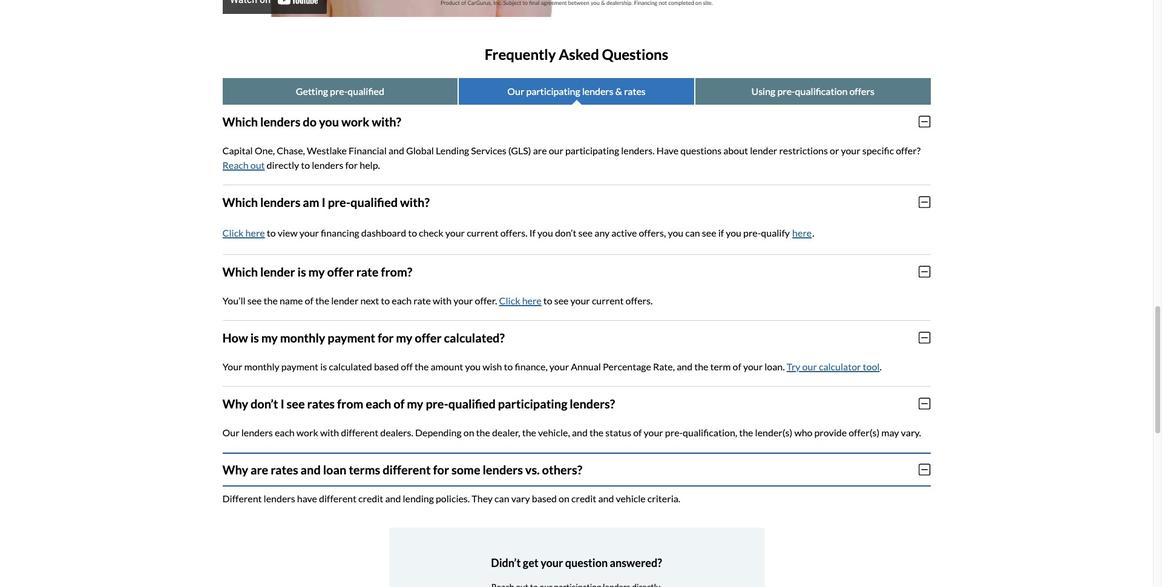 Task type: vqa. For each thing, say whether or not it's contained in the screenshot.
contributor
no



Task type: describe. For each thing, give the bounding box(es) containing it.
lenders inside the capital one, chase, westlake financial and global lending services (gls) are our participating lenders. have questions about lender restrictions or your specific offer? reach out directly to lenders for help.
[[312, 159, 343, 171]]

vehicle,
[[538, 427, 570, 438]]

which lender is my offer rate from? button
[[222, 255, 931, 289]]

see left if
[[702, 227, 717, 238]]

1 horizontal spatial with
[[433, 295, 452, 306]]

rate,
[[653, 361, 675, 372]]

getting
[[296, 85, 328, 97]]

1 horizontal spatial here
[[522, 295, 542, 306]]

1 credit from the left
[[358, 493, 383, 504]]

0 horizontal spatial work
[[297, 427, 318, 438]]

to right next
[[381, 295, 390, 306]]

for inside the capital one, chase, westlake financial and global lending services (gls) are our participating lenders. have questions about lender restrictions or your specific offer? reach out directly to lenders for help.
[[345, 159, 358, 171]]

calculated?
[[444, 330, 505, 345]]

lenders.
[[621, 145, 655, 156]]

1 vertical spatial click here link
[[499, 295, 542, 306]]

our participating lenders & rates button
[[459, 78, 694, 105]]

frequently asked questions
[[485, 45, 668, 63]]

payment inside dropdown button
[[328, 330, 375, 345]]

offers
[[850, 85, 875, 97]]

2 horizontal spatial here
[[793, 227, 812, 238]]

capital one, chase, westlake financial and global lending services (gls) are our participating lenders. have questions about lender restrictions or your specific offer? reach out directly to lenders for help.
[[222, 145, 921, 171]]

your left annual
[[550, 361, 569, 372]]

minus square image for which lenders am i pre-qualified with?
[[919, 195, 931, 209]]

your left 'loan.'
[[743, 361, 763, 372]]

loan.
[[765, 361, 785, 372]]

1 vertical spatial can
[[495, 493, 509, 504]]

tool
[[863, 361, 880, 372]]

your right check
[[445, 227, 465, 238]]

offers,
[[639, 227, 666, 238]]

criteria.
[[648, 493, 681, 504]]

didn't get your question answered?
[[491, 556, 662, 570]]

may
[[882, 427, 899, 438]]

participating inside button
[[526, 85, 580, 97]]

questions
[[681, 145, 722, 156]]

qualified inside button
[[348, 85, 384, 97]]

have
[[657, 145, 679, 156]]

why don't i see rates from each of my pre-qualified participating lenders?
[[222, 396, 615, 411]]

1 horizontal spatial on
[[559, 493, 570, 504]]

dealer,
[[492, 427, 520, 438]]

2 vertical spatial lender
[[331, 295, 359, 306]]

policies.
[[436, 493, 470, 504]]

active
[[612, 227, 637, 238]]

offer inside which lender is my offer rate from? dropdown button
[[327, 264, 354, 279]]

rate inside dropdown button
[[356, 264, 379, 279]]

view
[[278, 227, 298, 238]]

getting pre-qualified button
[[222, 78, 458, 105]]

financing
[[321, 227, 359, 238]]

1 vertical spatial our
[[803, 361, 817, 372]]

see inside 'dropdown button'
[[287, 396, 305, 411]]

you'll see the name of the lender next to each rate with your offer. click here to see your current offers.
[[222, 295, 653, 306]]

dashboard
[[361, 227, 406, 238]]

which lenders do you work with? button
[[222, 105, 931, 139]]

annual
[[571, 361, 601, 372]]

our for our participating lenders & rates
[[507, 85, 525, 97]]

minus square image
[[919, 331, 931, 344]]

is inside dropdown button
[[250, 330, 259, 345]]

your monthly payment is calculated based off the amount you wish to finance, your annual percentage rate, and the term of your loan. try our calculator tool .
[[222, 361, 882, 372]]

qualify
[[761, 227, 790, 238]]

loan
[[323, 462, 346, 477]]

with? inside "dropdown button"
[[400, 195, 430, 209]]

calculator
[[819, 361, 861, 372]]

minus square image for which lender is my offer rate from?
[[919, 265, 931, 278]]

are inside "dropdown button"
[[251, 462, 268, 477]]

2 vertical spatial each
[[275, 427, 295, 438]]

and left lending at the bottom of the page
[[385, 493, 401, 504]]

lending
[[403, 493, 434, 504]]

the left the status
[[590, 427, 604, 438]]

are inside the capital one, chase, westlake financial and global lending services (gls) are our participating lenders. have questions about lender restrictions or your specific offer? reach out directly to lenders for help.
[[533, 145, 547, 156]]

offer.
[[475, 295, 497, 306]]

see right you'll
[[247, 295, 262, 306]]

participating inside 'dropdown button'
[[498, 396, 568, 411]]

help.
[[360, 159, 380, 171]]

have
[[297, 493, 317, 504]]

how is my monthly payment for my offer calculated?
[[222, 330, 505, 345]]

why don't i see rates from each of my pre-qualified participating lenders? button
[[222, 387, 931, 421]]

your right view
[[300, 227, 319, 238]]

answered?
[[610, 556, 662, 570]]

calculated
[[329, 361, 372, 372]]

0 vertical spatial can
[[685, 227, 700, 238]]

pre- inside why don't i see rates from each of my pre-qualified participating lenders? 'dropdown button'
[[426, 396, 448, 411]]

. for how is my monthly payment for my offer calculated?
[[880, 361, 882, 372]]

of right the status
[[633, 427, 642, 438]]

1 vertical spatial offers.
[[626, 295, 653, 306]]

the right dealer,
[[522, 427, 536, 438]]

percentage
[[603, 361, 651, 372]]

of right name on the bottom left of the page
[[305, 295, 313, 306]]

(gls)
[[508, 145, 531, 156]]

or
[[830, 145, 839, 156]]

about
[[724, 145, 748, 156]]

services
[[471, 145, 507, 156]]

next
[[360, 295, 379, 306]]

to right wish
[[504, 361, 513, 372]]

try our calculator tool link
[[787, 361, 880, 372]]

using pre-qualification offers button
[[696, 78, 931, 105]]

i inside 'dropdown button'
[[281, 396, 284, 411]]

lenders inside dropdown button
[[260, 114, 301, 129]]

some
[[452, 462, 480, 477]]

of right term
[[733, 361, 742, 372]]

wish
[[483, 361, 502, 372]]

how is my monthly payment for my offer calculated? button
[[222, 321, 931, 355]]

0 horizontal spatial click here link
[[222, 227, 265, 238]]

each inside 'dropdown button'
[[366, 396, 391, 411]]

lending
[[436, 145, 469, 156]]

participating inside the capital one, chase, westlake financial and global lending services (gls) are our participating lenders. have questions about lender restrictions or your specific offer? reach out directly to lenders for help.
[[565, 145, 619, 156]]

finance,
[[515, 361, 548, 372]]

0 horizontal spatial on
[[464, 427, 474, 438]]

amount
[[431, 361, 463, 372]]

pre- right the status
[[665, 427, 683, 438]]

asked
[[559, 45, 599, 63]]

restrictions
[[779, 145, 828, 156]]

see left any
[[578, 227, 593, 238]]

qualification
[[795, 85, 848, 97]]

lenders inside button
[[582, 85, 614, 97]]

they
[[472, 493, 493, 504]]

2 vertical spatial is
[[320, 361, 327, 372]]

why for why are rates and loan terms different for some lenders vs. others?
[[222, 462, 248, 477]]

our for our lenders each work with different dealers. depending on the dealer, the vehicle, and the status of your pre-qualification, the lender(s) who provide offer(s) may vary.
[[222, 427, 240, 438]]

1 horizontal spatial don't
[[555, 227, 577, 238]]

offer inside how is my monthly payment for my offer calculated? dropdown button
[[415, 330, 442, 345]]

name
[[280, 295, 303, 306]]

pre- right if
[[743, 227, 761, 238]]

your inside the capital one, chase, westlake financial and global lending services (gls) are our participating lenders. have questions about lender restrictions or your specific offer? reach out directly to lenders for help.
[[841, 145, 861, 156]]

which lenders am i pre-qualified with?
[[222, 195, 430, 209]]

westlake
[[307, 145, 347, 156]]

my up off
[[396, 330, 413, 345]]

which lender is my offer rate from?
[[222, 264, 412, 279]]

the right off
[[415, 361, 429, 372]]

0 horizontal spatial click
[[222, 227, 244, 238]]

getting pre-qualified
[[296, 85, 384, 97]]

0 vertical spatial different
[[341, 427, 378, 438]]

qualified inside "dropdown button"
[[351, 195, 398, 209]]

to down which lender is my offer rate from? dropdown button
[[544, 295, 553, 306]]

how
[[222, 330, 248, 345]]

and inside "dropdown button"
[[301, 462, 321, 477]]

my right how
[[261, 330, 278, 345]]

didn't
[[491, 556, 521, 570]]

pre- inside the using pre-qualification offers button
[[778, 85, 795, 97]]



Task type: locate. For each thing, give the bounding box(es) containing it.
0 vertical spatial which
[[222, 114, 258, 129]]

try
[[787, 361, 801, 372]]

0 horizontal spatial payment
[[281, 361, 318, 372]]

why inside "dropdown button"
[[222, 462, 248, 477]]

0 vertical spatial each
[[392, 295, 412, 306]]

and left "vehicle"
[[598, 493, 614, 504]]

1 horizontal spatial rate
[[414, 295, 431, 306]]

1 vertical spatial i
[[281, 396, 284, 411]]

. right "calculator"
[[880, 361, 882, 372]]

my up the dealers.
[[407, 396, 423, 411]]

offer up amount
[[415, 330, 442, 345]]

dealers.
[[380, 427, 413, 438]]

0 horizontal spatial rates
[[271, 462, 298, 477]]

frequently
[[485, 45, 556, 63]]

0 horizontal spatial .
[[813, 227, 815, 238]]

qualified
[[348, 85, 384, 97], [351, 195, 398, 209], [448, 396, 496, 411]]

don't inside 'dropdown button'
[[251, 396, 278, 411]]

is up name on the bottom left of the page
[[298, 264, 306, 279]]

0 horizontal spatial here
[[246, 227, 265, 238]]

0 horizontal spatial monthly
[[244, 361, 280, 372]]

why inside 'dropdown button'
[[222, 396, 248, 411]]

vary
[[511, 493, 530, 504]]

different
[[341, 427, 378, 438], [383, 462, 431, 477], [319, 493, 357, 504]]

here button
[[792, 224, 813, 242]]

1 horizontal spatial credit
[[571, 493, 596, 504]]

1 horizontal spatial rates
[[307, 396, 335, 411]]

1 minus square image from the top
[[919, 115, 931, 128]]

offers.
[[500, 227, 528, 238], [626, 295, 653, 306]]

0 vertical spatial are
[[533, 145, 547, 156]]

and right rate,
[[677, 361, 693, 372]]

monthly
[[280, 330, 325, 345], [244, 361, 280, 372]]

1 vertical spatial our
[[222, 427, 240, 438]]

0 vertical spatial qualified
[[348, 85, 384, 97]]

terms
[[349, 462, 380, 477]]

pre- inside getting pre-qualified button
[[330, 85, 348, 97]]

based right 'vary'
[[532, 493, 557, 504]]

you'll
[[222, 295, 246, 306]]

1 horizontal spatial is
[[298, 264, 306, 279]]

2 vertical spatial different
[[319, 493, 357, 504]]

frequently asked questions tab list
[[222, 78, 931, 105]]

click here link left view
[[222, 227, 265, 238]]

which for which lenders do you work with?
[[222, 114, 258, 129]]

why down your
[[222, 396, 248, 411]]

see left from
[[287, 396, 305, 411]]

is left calculated
[[320, 361, 327, 372]]

one,
[[255, 145, 275, 156]]

1 vertical spatial payment
[[281, 361, 318, 372]]

0 vertical spatial our
[[549, 145, 564, 156]]

and left global
[[389, 145, 404, 156]]

for left help.
[[345, 159, 358, 171]]

with down from
[[320, 427, 339, 438]]

the left lender(s)
[[739, 427, 753, 438]]

1 horizontal spatial are
[[533, 145, 547, 156]]

0 vertical spatial is
[[298, 264, 306, 279]]

2 minus square image from the top
[[919, 195, 931, 209]]

pre- right 'getting'
[[330, 85, 348, 97]]

0 vertical spatial i
[[322, 195, 326, 209]]

out
[[250, 159, 265, 171]]

reach
[[222, 159, 249, 171]]

1 vertical spatial are
[[251, 462, 268, 477]]

our inside the capital one, chase, westlake financial and global lending services (gls) are our participating lenders. have questions about lender restrictions or your specific offer? reach out directly to lenders for help.
[[549, 145, 564, 156]]

which lenders do you work with?
[[222, 114, 401, 129]]

directly
[[267, 159, 299, 171]]

lender inside dropdown button
[[260, 264, 295, 279]]

click
[[222, 227, 244, 238], [499, 295, 520, 306]]

why are rates and loan terms different for some lenders vs. others?
[[222, 462, 582, 477]]

using pre-qualification offers
[[752, 85, 875, 97]]

see down which lender is my offer rate from? dropdown button
[[554, 295, 569, 306]]

2 credit from the left
[[571, 493, 596, 504]]

based
[[374, 361, 399, 372], [532, 493, 557, 504]]

0 vertical spatial on
[[464, 427, 474, 438]]

on down others?
[[559, 493, 570, 504]]

term
[[710, 361, 731, 372]]

which up you'll
[[222, 264, 258, 279]]

pre- up depending
[[426, 396, 448, 411]]

current down which lender is my offer rate from? dropdown button
[[592, 295, 624, 306]]

qualified right 'getting'
[[348, 85, 384, 97]]

2 which from the top
[[222, 195, 258, 209]]

2 horizontal spatial lender
[[750, 145, 778, 156]]

1 horizontal spatial .
[[880, 361, 882, 372]]

0 horizontal spatial offers.
[[500, 227, 528, 238]]

2 vertical spatial rates
[[271, 462, 298, 477]]

0 horizontal spatial our
[[549, 145, 564, 156]]

0 horizontal spatial our
[[222, 427, 240, 438]]

our
[[507, 85, 525, 97], [222, 427, 240, 438]]

and left "loan"
[[301, 462, 321, 477]]

get
[[523, 556, 539, 570]]

off
[[401, 361, 413, 372]]

are right (gls)
[[533, 145, 547, 156]]

0 vertical spatial rates
[[624, 85, 646, 97]]

reach out link
[[222, 159, 265, 171]]

0 horizontal spatial lender
[[260, 264, 295, 279]]

why up different
[[222, 462, 248, 477]]

rates inside "dropdown button"
[[271, 462, 298, 477]]

0 vertical spatial based
[[374, 361, 399, 372]]

minus square image inside which lenders do you work with? dropdown button
[[919, 115, 931, 128]]

payment up calculated
[[328, 330, 375, 345]]

your right or
[[841, 145, 861, 156]]

rates left from
[[307, 396, 335, 411]]

your right get
[[541, 556, 563, 570]]

0 horizontal spatial current
[[467, 227, 499, 238]]

1 vertical spatial rate
[[414, 295, 431, 306]]

the left term
[[694, 361, 709, 372]]

which inside "which lenders am i pre-qualified with?" "dropdown button"
[[222, 195, 258, 209]]

see
[[578, 227, 593, 238], [702, 227, 717, 238], [247, 295, 262, 306], [554, 295, 569, 306], [287, 396, 305, 411]]

for left some on the bottom
[[433, 462, 449, 477]]

lenders
[[582, 85, 614, 97], [260, 114, 301, 129], [312, 159, 343, 171], [260, 195, 301, 209], [241, 427, 273, 438], [483, 462, 523, 477], [264, 493, 295, 504]]

question
[[565, 556, 608, 570]]

0 vertical spatial don't
[[555, 227, 577, 238]]

lender
[[750, 145, 778, 156], [260, 264, 295, 279], [331, 295, 359, 306]]

minus square image inside why don't i see rates from each of my pre-qualified participating lenders? 'dropdown button'
[[919, 397, 931, 410]]

1 horizontal spatial our
[[803, 361, 817, 372]]

our down which lenders do you work with? dropdown button
[[549, 145, 564, 156]]

0 vertical spatial .
[[813, 227, 815, 238]]

lender inside the capital one, chase, westlake financial and global lending services (gls) are our participating lenders. have questions about lender restrictions or your specific offer? reach out directly to lenders for help.
[[750, 145, 778, 156]]

can left 'vary'
[[495, 493, 509, 504]]

qualified down wish
[[448, 396, 496, 411]]

2 why from the top
[[222, 462, 248, 477]]

1 vertical spatial participating
[[565, 145, 619, 156]]

different up lending at the bottom of the page
[[383, 462, 431, 477]]

each
[[392, 295, 412, 306], [366, 396, 391, 411], [275, 427, 295, 438]]

participating up vehicle,
[[498, 396, 568, 411]]

from?
[[381, 264, 412, 279]]

with left offer.
[[433, 295, 452, 306]]

rate up next
[[356, 264, 379, 279]]

0 horizontal spatial for
[[345, 159, 358, 171]]

questions
[[602, 45, 668, 63]]

to left check
[[408, 227, 417, 238]]

from
[[337, 396, 363, 411]]

the left name on the bottom left of the page
[[264, 295, 278, 306]]

1 horizontal spatial based
[[532, 493, 557, 504]]

1 vertical spatial is
[[250, 330, 259, 345]]

which inside which lender is my offer rate from? dropdown button
[[222, 264, 258, 279]]

0 horizontal spatial i
[[281, 396, 284, 411]]

click here link
[[222, 227, 265, 238], [499, 295, 542, 306]]

2 vertical spatial participating
[[498, 396, 568, 411]]

which down "reach out" link
[[222, 195, 258, 209]]

2 horizontal spatial each
[[392, 295, 412, 306]]

to left view
[[267, 227, 276, 238]]

1 vertical spatial based
[[532, 493, 557, 504]]

monthly down name on the bottom left of the page
[[280, 330, 325, 345]]

vehicle
[[616, 493, 646, 504]]

others?
[[542, 462, 582, 477]]

my inside dropdown button
[[309, 264, 325, 279]]

0 vertical spatial current
[[467, 227, 499, 238]]

minus square image for why don't i see rates from each of my pre-qualified participating lenders?
[[919, 397, 931, 410]]

0 vertical spatial monthly
[[280, 330, 325, 345]]

for inside dropdown button
[[378, 330, 394, 345]]

using
[[752, 85, 776, 97]]

check
[[419, 227, 444, 238]]

0 horizontal spatial can
[[495, 493, 509, 504]]

minus square image inside which lender is my offer rate from? dropdown button
[[919, 265, 931, 278]]

why are rates and loan terms different for some lenders vs. others? button
[[222, 453, 931, 487]]

0 horizontal spatial credit
[[358, 493, 383, 504]]

participating down which lenders do you work with? dropdown button
[[565, 145, 619, 156]]

with? up check
[[400, 195, 430, 209]]

0 horizontal spatial don't
[[251, 396, 278, 411]]

2 horizontal spatial for
[[433, 462, 449, 477]]

here left view
[[246, 227, 265, 238]]

1 vertical spatial .
[[880, 361, 882, 372]]

are up different
[[251, 462, 268, 477]]

1 horizontal spatial offers.
[[626, 295, 653, 306]]

1 why from the top
[[222, 396, 248, 411]]

different inside "dropdown button"
[[383, 462, 431, 477]]

rate
[[356, 264, 379, 279], [414, 295, 431, 306]]

1 vertical spatial offer
[[415, 330, 442, 345]]

5 minus square image from the top
[[919, 463, 931, 476]]

which for which lender is my offer rate from?
[[222, 264, 258, 279]]

0 vertical spatial work
[[341, 114, 369, 129]]

your right the status
[[644, 427, 663, 438]]

1 vertical spatial rates
[[307, 396, 335, 411]]

to inside the capital one, chase, westlake financial and global lending services (gls) are our participating lenders. have questions about lender restrictions or your specific offer? reach out directly to lenders for help.
[[301, 159, 310, 171]]

2 vertical spatial which
[[222, 264, 258, 279]]

0 horizontal spatial based
[[374, 361, 399, 372]]

. right qualify
[[813, 227, 815, 238]]

1 horizontal spatial lender
[[331, 295, 359, 306]]

different down from
[[341, 427, 378, 438]]

4 minus square image from the top
[[919, 397, 931, 410]]

is right how
[[250, 330, 259, 345]]

1 vertical spatial click
[[499, 295, 520, 306]]

my down financing
[[309, 264, 325, 279]]

. for which lenders am i pre-qualified with?
[[813, 227, 815, 238]]

provide
[[815, 427, 847, 438]]

our lenders each work with different dealers. depending on the dealer, the vehicle, and the status of your pre-qualification, the lender(s) who provide offer(s) may vary.
[[222, 427, 921, 438]]

minus square image inside "which lenders am i pre-qualified with?" "dropdown button"
[[919, 195, 931, 209]]

1 vertical spatial for
[[378, 330, 394, 345]]

minus square image for which lenders do you work with?
[[919, 115, 931, 128]]

rates for &
[[624, 85, 646, 97]]

our
[[549, 145, 564, 156], [803, 361, 817, 372]]

your
[[841, 145, 861, 156], [300, 227, 319, 238], [445, 227, 465, 238], [454, 295, 473, 306], [571, 295, 590, 306], [550, 361, 569, 372], [743, 361, 763, 372], [644, 427, 663, 438], [541, 556, 563, 570]]

1 vertical spatial different
[[383, 462, 431, 477]]

rates
[[624, 85, 646, 97], [307, 396, 335, 411], [271, 462, 298, 477]]

our participating lenders & rates tab panel
[[222, 105, 931, 518]]

lender right about
[[750, 145, 778, 156]]

chase,
[[277, 145, 305, 156]]

different
[[222, 493, 262, 504]]

2 horizontal spatial is
[[320, 361, 327, 372]]

our participating lenders & rates
[[507, 85, 646, 97]]

with? up financial
[[372, 114, 401, 129]]

to down chase,
[[301, 159, 310, 171]]

rates inside 'dropdown button'
[[307, 396, 335, 411]]

your
[[222, 361, 242, 372]]

0 vertical spatial click here link
[[222, 227, 265, 238]]

1 vertical spatial with
[[320, 427, 339, 438]]

current
[[467, 227, 499, 238], [592, 295, 624, 306]]

rates up have
[[271, 462, 298, 477]]

0 horizontal spatial offer
[[327, 264, 354, 279]]

1 horizontal spatial work
[[341, 114, 369, 129]]

work inside which lenders do you work with? dropdown button
[[341, 114, 369, 129]]

financial
[[349, 145, 387, 156]]

click here link right offer.
[[499, 295, 542, 306]]

click here to view your financing dashboard to check your current offers. if you don't see any active offers, you can see if you pre-qualify here .
[[222, 227, 815, 238]]

qualified up dashboard
[[351, 195, 398, 209]]

pre- right using
[[778, 85, 795, 97]]

1 vertical spatial lender
[[260, 264, 295, 279]]

vs.
[[525, 462, 540, 477]]

our inside tab panel
[[222, 427, 240, 438]]

qualified inside 'dropdown button'
[[448, 396, 496, 411]]

and right vehicle,
[[572, 427, 588, 438]]

which up capital
[[222, 114, 258, 129]]

of up the dealers.
[[394, 396, 405, 411]]

of inside 'dropdown button'
[[394, 396, 405, 411]]

1 vertical spatial why
[[222, 462, 248, 477]]

0 vertical spatial with
[[433, 295, 452, 306]]

our inside button
[[507, 85, 525, 97]]

click left view
[[222, 227, 244, 238]]

with? inside dropdown button
[[372, 114, 401, 129]]

1 vertical spatial with?
[[400, 195, 430, 209]]

based left off
[[374, 361, 399, 372]]

don't
[[555, 227, 577, 238], [251, 396, 278, 411]]

and
[[389, 145, 404, 156], [677, 361, 693, 372], [572, 427, 588, 438], [301, 462, 321, 477], [385, 493, 401, 504], [598, 493, 614, 504]]

status
[[606, 427, 631, 438]]

our right try at the right of the page
[[803, 361, 817, 372]]

0 vertical spatial offers.
[[500, 227, 528, 238]]

for
[[345, 159, 358, 171], [378, 330, 394, 345], [433, 462, 449, 477]]

the left dealer,
[[476, 427, 490, 438]]

offer?
[[896, 145, 921, 156]]

2 horizontal spatial rates
[[624, 85, 646, 97]]

if
[[718, 227, 724, 238]]

1 horizontal spatial payment
[[328, 330, 375, 345]]

which for which lenders am i pre-qualified with?
[[222, 195, 258, 209]]

global
[[406, 145, 434, 156]]

is inside dropdown button
[[298, 264, 306, 279]]

lender(s)
[[755, 427, 793, 438]]

1 horizontal spatial offer
[[415, 330, 442, 345]]

why for why don't i see rates from each of my pre-qualified participating lenders?
[[222, 396, 248, 411]]

for down next
[[378, 330, 394, 345]]

which inside which lenders do you work with? dropdown button
[[222, 114, 258, 129]]

and inside the capital one, chase, westlake financial and global lending services (gls) are our participating lenders. have questions about lender restrictions or your specific offer? reach out directly to lenders for help.
[[389, 145, 404, 156]]

credit down terms
[[358, 493, 383, 504]]

here right offer.
[[522, 295, 542, 306]]

2 vertical spatial for
[[433, 462, 449, 477]]

minus square image
[[919, 115, 931, 128], [919, 195, 931, 209], [919, 265, 931, 278], [919, 397, 931, 410], [919, 463, 931, 476]]

0 vertical spatial click
[[222, 227, 244, 238]]

1 which from the top
[[222, 114, 258, 129]]

1 horizontal spatial monthly
[[280, 330, 325, 345]]

1 horizontal spatial our
[[507, 85, 525, 97]]

offer down financing
[[327, 264, 354, 279]]

rate right next
[[414, 295, 431, 306]]

monthly inside dropdown button
[[280, 330, 325, 345]]

my inside 'dropdown button'
[[407, 396, 423, 411]]

1 horizontal spatial i
[[322, 195, 326, 209]]

1 horizontal spatial click here link
[[499, 295, 542, 306]]

the down which lender is my offer rate from? on the top left
[[315, 295, 329, 306]]

your down which lender is my offer rate from? dropdown button
[[571, 295, 590, 306]]

different lenders have different credit and lending policies. they can vary based on credit and vehicle criteria.
[[222, 493, 681, 504]]

rates inside button
[[624, 85, 646, 97]]

you
[[319, 114, 339, 129], [538, 227, 553, 238], [668, 227, 684, 238], [726, 227, 742, 238], [465, 361, 481, 372]]

click right offer.
[[499, 295, 520, 306]]

0 vertical spatial lender
[[750, 145, 778, 156]]

you inside dropdown button
[[319, 114, 339, 129]]

&
[[616, 85, 622, 97]]

payment left calculated
[[281, 361, 318, 372]]

minus square image for why are rates and loan terms different for some lenders vs. others?
[[919, 463, 931, 476]]

pre- right am in the left top of the page
[[328, 195, 351, 209]]

credit down why are rates and loan terms different for some lenders vs. others? "dropdown button"
[[571, 493, 596, 504]]

1 horizontal spatial for
[[378, 330, 394, 345]]

can left if
[[685, 227, 700, 238]]

i
[[322, 195, 326, 209], [281, 396, 284, 411]]

1 vertical spatial each
[[366, 396, 391, 411]]

your left offer.
[[454, 295, 473, 306]]

rates for see
[[307, 396, 335, 411]]

3 minus square image from the top
[[919, 265, 931, 278]]

pre- inside "which lenders am i pre-qualified with?" "dropdown button"
[[328, 195, 351, 209]]

am
[[303, 195, 319, 209]]

1 vertical spatial current
[[592, 295, 624, 306]]

i inside "dropdown button"
[[322, 195, 326, 209]]

different down "loan"
[[319, 493, 357, 504]]

0 vertical spatial with?
[[372, 114, 401, 129]]

minus square image inside why are rates and loan terms different for some lenders vs. others? "dropdown button"
[[919, 463, 931, 476]]

1 horizontal spatial click
[[499, 295, 520, 306]]

1 vertical spatial work
[[297, 427, 318, 438]]

for inside "dropdown button"
[[433, 462, 449, 477]]

here right qualify
[[793, 227, 812, 238]]

lender up name on the bottom left of the page
[[260, 264, 295, 279]]

3 which from the top
[[222, 264, 258, 279]]

lenders?
[[570, 396, 615, 411]]

on right depending
[[464, 427, 474, 438]]



